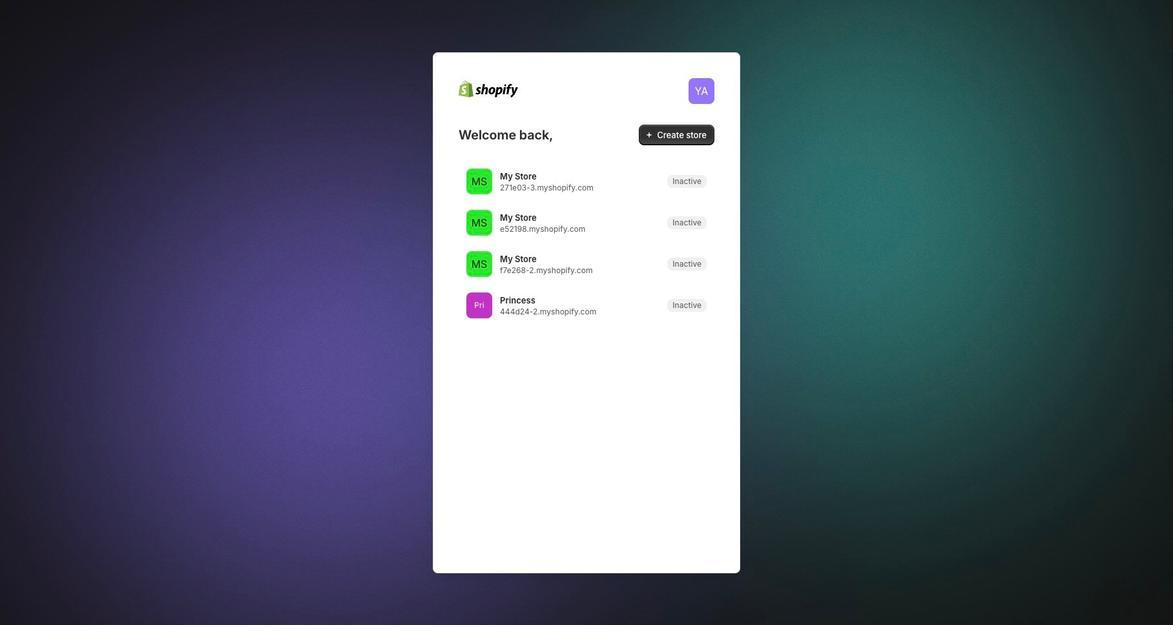 Task type: vqa. For each thing, say whether or not it's contained in the screenshot.
first My Store icon from the bottom of the page
yes



Task type: describe. For each thing, give the bounding box(es) containing it.
2 my store image from the top
[[467, 210, 492, 236]]

3 my store image from the top
[[467, 251, 492, 277]]

princess image
[[467, 292, 492, 318]]

1 my store image from the top
[[467, 168, 492, 194]]



Task type: locate. For each thing, give the bounding box(es) containing it.
kendallparks02@gmail.com image
[[689, 78, 715, 104]]

1 vertical spatial my store image
[[467, 210, 492, 236]]

shopify image
[[459, 81, 518, 98]]

my store image
[[467, 168, 492, 194], [467, 210, 492, 236], [467, 251, 492, 277]]

2 vertical spatial my store image
[[467, 251, 492, 277]]

0 vertical spatial my store image
[[467, 168, 492, 194]]



